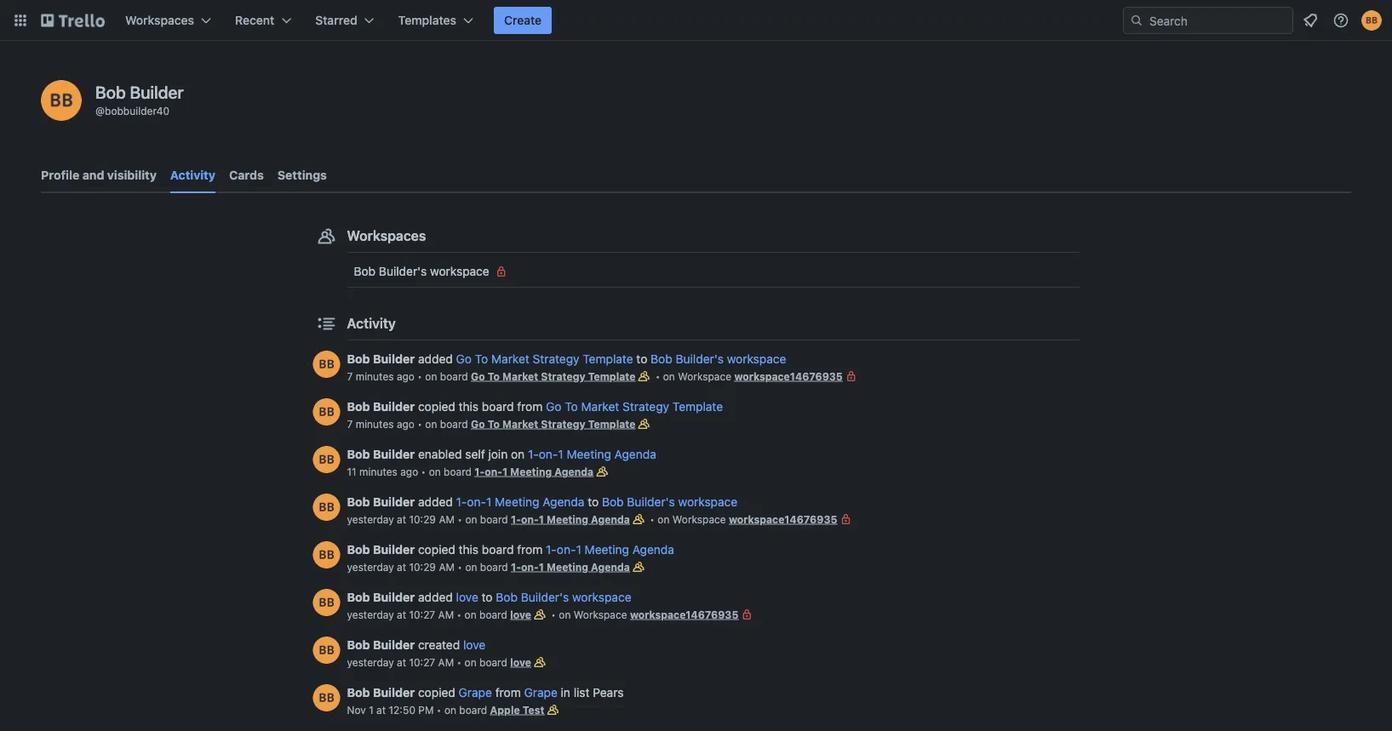 Task type: vqa. For each thing, say whether or not it's contained in the screenshot.
Apple Test LINK
yes



Task type: locate. For each thing, give the bounding box(es) containing it.
1 7 from the top
[[347, 370, 353, 382]]

2 copied from the top
[[418, 543, 455, 557]]

bob builder added go to market strategy template to bob builder's workspace
[[347, 352, 786, 366]]

ago
[[397, 370, 415, 382], [397, 418, 415, 430], [400, 466, 418, 478]]

added for 1-
[[418, 495, 453, 509]]

all members of the workspace can see and edit this board. image
[[630, 511, 647, 528], [531, 606, 548, 623], [531, 654, 548, 671], [544, 702, 562, 719]]

2 7 from the top
[[347, 418, 353, 430]]

minutes
[[356, 370, 394, 382], [356, 418, 394, 430], [359, 466, 397, 478]]

bob builder created love
[[347, 638, 486, 652]]

1- down bob builder copied this board from 1-on-1 meeting agenda
[[511, 561, 521, 573]]

1 added from the top
[[418, 352, 453, 366]]

1 this from the top
[[459, 400, 479, 414]]

yesterday at 10:29 am • on board 1-on-1 meeting agenda up bob builder copied this board from 1-on-1 meeting agenda
[[347, 513, 630, 525]]

this
[[459, 400, 479, 414], [459, 543, 479, 557]]

0 vertical spatial workspace14676935
[[734, 370, 843, 382]]

bob for bob builder enabled self join on 1-on-1 meeting agenda
[[347, 447, 370, 461]]

0 vertical spatial 10:27
[[409, 609, 435, 621]]

added for go
[[418, 352, 453, 366]]

3 copied from the top
[[418, 686, 455, 700]]

copied for 1-on-1 meeting agenda
[[418, 543, 455, 557]]

starred
[[315, 13, 357, 27]]

4 yesterday from the top
[[347, 656, 394, 668]]

ago for copied this board from
[[397, 418, 415, 430]]

grape
[[459, 686, 492, 700], [524, 686, 558, 700]]

3 yesterday from the top
[[347, 609, 394, 621]]

this up self
[[459, 400, 479, 414]]

love link right the created
[[463, 638, 486, 652]]

2 vertical spatial ago
[[400, 466, 418, 478]]

1 vertical spatial this
[[459, 543, 479, 557]]

template
[[583, 352, 633, 366], [588, 370, 635, 382], [672, 400, 723, 414], [588, 418, 635, 430]]

3 added from the top
[[418, 590, 453, 605]]

self
[[465, 447, 485, 461]]

go to market strategy template link
[[456, 352, 633, 366], [471, 370, 635, 382], [546, 400, 723, 414], [471, 418, 635, 430]]

workspace14676935
[[734, 370, 843, 382], [729, 513, 837, 525], [630, 609, 738, 621]]

activity
[[170, 168, 215, 182], [347, 315, 396, 332]]

cards
[[229, 168, 264, 182]]

yesterday at 10:29 am • on board 1-on-1 meeting agenda down bob builder copied this board from 1-on-1 meeting agenda
[[347, 561, 630, 573]]

0 vertical spatial workspaces
[[125, 13, 194, 27]]

builder's
[[379, 264, 427, 278], [676, 352, 724, 366], [627, 495, 675, 509], [521, 590, 569, 605]]

builder inside 'bob builder @ bobbuilder40'
[[130, 82, 184, 102]]

builder
[[130, 82, 184, 102], [373, 352, 415, 366], [373, 400, 415, 414], [373, 447, 415, 461], [373, 495, 415, 509], [373, 543, 415, 557], [373, 590, 415, 605], [373, 638, 415, 652], [373, 686, 415, 700]]

bob builder (bobbuilder40) image
[[41, 80, 82, 121], [313, 351, 340, 378], [313, 398, 340, 426], [313, 446, 340, 473], [313, 494, 340, 521], [313, 637, 340, 664], [313, 685, 340, 712]]

bob for bob builder @ bobbuilder40
[[95, 82, 126, 102]]

1- down 11 minutes ago • on board 1-on-1 meeting agenda
[[456, 495, 467, 509]]

all members of the workspace can see and edit this board. image for bob builder added 1-on-1 meeting agenda to bob builder's workspace
[[630, 511, 647, 528]]

market
[[491, 352, 529, 366], [502, 370, 538, 382], [581, 400, 619, 414], [502, 418, 538, 430]]

builder for bob builder @ bobbuilder40
[[130, 82, 184, 102]]

0 vertical spatial to
[[636, 352, 647, 366]]

2 grape from the left
[[524, 686, 558, 700]]

from down bob builder added 1-on-1 meeting agenda to bob builder's workspace
[[517, 543, 543, 557]]

2 vertical spatial • on workspace workspace14676935
[[548, 609, 738, 621]]

grape link up test
[[524, 686, 558, 700]]

activity left cards
[[170, 168, 215, 182]]

on-
[[539, 447, 558, 461], [485, 466, 502, 478], [467, 495, 486, 509], [521, 513, 539, 525], [557, 543, 576, 557], [521, 561, 539, 573]]

board
[[440, 370, 468, 382], [482, 400, 514, 414], [440, 418, 468, 430], [444, 466, 472, 478], [480, 513, 508, 525], [482, 543, 514, 557], [480, 561, 508, 573], [479, 609, 507, 621], [479, 656, 507, 668], [459, 704, 487, 716]]

1 vertical spatial from
[[517, 543, 543, 557]]

0 vertical spatial from
[[517, 400, 543, 414]]

yesterday at 10:29 am • on board 1-on-1 meeting agenda
[[347, 513, 630, 525], [347, 561, 630, 573]]

bob builder copied this board from go to market strategy template
[[347, 400, 723, 414]]

to
[[636, 352, 647, 366], [588, 495, 599, 509], [482, 590, 493, 605]]

workspaces up bob builder's workspace
[[347, 228, 426, 244]]

added for love
[[418, 590, 453, 605]]

2 7 minutes ago • on board go to market strategy template from the top
[[347, 418, 635, 430]]

0 vertical spatial 10:29
[[409, 513, 436, 525]]

2 vertical spatial workspace14676935 link
[[630, 609, 738, 621]]

yesterday
[[347, 513, 394, 525], [347, 561, 394, 573], [347, 609, 394, 621], [347, 656, 394, 668]]

2 grape link from the left
[[524, 686, 558, 700]]

grape link up nov 1 at 12:50 pm • on board apple test at the bottom of page
[[459, 686, 492, 700]]

0 vertical spatial 7 minutes ago • on board go to market strategy template
[[347, 370, 635, 382]]

bob
[[95, 82, 126, 102], [354, 264, 376, 278], [347, 352, 370, 366], [651, 352, 672, 366], [347, 400, 370, 414], [347, 447, 370, 461], [347, 495, 370, 509], [602, 495, 624, 509], [347, 543, 370, 557], [347, 590, 370, 605], [496, 590, 518, 605], [347, 638, 370, 652], [347, 686, 370, 700]]

2 vertical spatial minutes
[[359, 466, 397, 478]]

this workspace is private. it's not indexed or visible to those outside the workspace. image for bob builder added go to market strategy template to bob builder's workspace
[[843, 368, 860, 385]]

0 vertical spatial yesterday at 10:29 am • on board 1-on-1 meeting agenda
[[347, 513, 630, 525]]

love
[[456, 590, 478, 605], [510, 609, 531, 621], [463, 638, 486, 652], [510, 656, 531, 668]]

love right the created
[[463, 638, 486, 652]]

0 vertical spatial added
[[418, 352, 453, 366]]

0 horizontal spatial grape link
[[459, 686, 492, 700]]

2 vertical spatial copied
[[418, 686, 455, 700]]

2 vertical spatial added
[[418, 590, 453, 605]]

builder for bob builder enabled self join on 1-on-1 meeting agenda
[[373, 447, 415, 461]]

sm image
[[493, 263, 510, 280]]

bob builder (bobbuilder40) image for love
[[313, 589, 340, 616]]

10:29 up 'bob builder added love to bob builder's workspace'
[[409, 561, 436, 573]]

0 vertical spatial workspace14676935 link
[[734, 370, 843, 382]]

workspace14676935 link
[[734, 370, 843, 382], [729, 513, 837, 525], [630, 609, 738, 621]]

10:27
[[409, 609, 435, 621], [409, 656, 435, 668]]

create button
[[494, 7, 552, 34]]

on
[[425, 370, 437, 382], [663, 370, 675, 382], [425, 418, 437, 430], [511, 447, 525, 461], [429, 466, 441, 478], [465, 513, 477, 525], [658, 513, 670, 525], [465, 561, 477, 573], [465, 609, 477, 621], [559, 609, 571, 621], [465, 656, 477, 668], [444, 704, 456, 716]]

added
[[418, 352, 453, 366], [418, 495, 453, 509], [418, 590, 453, 605]]

12:50
[[389, 704, 415, 716]]

grape link
[[459, 686, 492, 700], [524, 686, 558, 700]]

settings link
[[277, 160, 327, 191]]

2 added from the top
[[418, 495, 453, 509]]

7 minutes ago • on board go to market strategy template
[[347, 370, 635, 382], [347, 418, 635, 430]]

copied up "enabled"
[[418, 400, 455, 414]]

1-on-1 meeting agenda link
[[528, 447, 656, 461], [475, 466, 594, 478], [456, 495, 584, 509], [511, 513, 630, 525], [546, 543, 674, 557], [511, 561, 630, 573]]

0 vertical spatial yesterday at 10:27 am • on board love
[[347, 609, 531, 621]]

bob for bob builder copied this board from go to market strategy template
[[347, 400, 370, 414]]

builder for bob builder copied this board from 1-on-1 meeting agenda
[[373, 543, 415, 557]]

0 vertical spatial copied
[[418, 400, 455, 414]]

0 vertical spatial this workspace is private. it's not indexed or visible to those outside the workspace. image
[[843, 368, 860, 385]]

10:29 down "enabled"
[[409, 513, 436, 525]]

strategy
[[533, 352, 579, 366], [541, 370, 585, 382], [622, 400, 669, 414], [541, 418, 585, 430]]

0 vertical spatial minutes
[[356, 370, 394, 382]]

enabled
[[418, 447, 462, 461]]

agenda
[[614, 447, 656, 461], [555, 466, 594, 478], [543, 495, 584, 509], [591, 513, 630, 525], [632, 543, 674, 557], [591, 561, 630, 573]]

1 vertical spatial 7
[[347, 418, 353, 430]]

1 7 minutes ago • on board go to market strategy template from the top
[[347, 370, 635, 382]]

0 vertical spatial • on workspace workspace14676935
[[653, 370, 843, 382]]

back to home image
[[41, 7, 105, 34]]

0 vertical spatial activity
[[170, 168, 215, 182]]

apple test link
[[490, 704, 544, 716]]

1 vertical spatial copied
[[418, 543, 455, 557]]

workspaces
[[125, 13, 194, 27], [347, 228, 426, 244]]

1 vertical spatial 10:27
[[409, 656, 435, 668]]

bob for bob builder created love
[[347, 638, 370, 652]]

bob builder's workspace link for bob builder added love to bob builder's workspace
[[496, 590, 631, 605]]

workspaces up 'bob builder @ bobbuilder40'
[[125, 13, 194, 27]]

this workspace is private. it's not indexed or visible to those outside the workspace. image
[[738, 606, 756, 623]]

1
[[558, 447, 563, 461], [502, 466, 508, 478], [486, 495, 492, 509], [539, 513, 544, 525], [576, 543, 581, 557], [539, 561, 544, 573], [369, 704, 374, 716]]

grape up nov 1 at 12:50 pm • on board apple test at the bottom of page
[[459, 686, 492, 700]]

bob builder's workspace link
[[347, 258, 1079, 285], [651, 352, 786, 366], [602, 495, 738, 509], [496, 590, 631, 605]]

search image
[[1130, 14, 1143, 27]]

10:27 down bob builder created love
[[409, 656, 435, 668]]

0 horizontal spatial activity
[[170, 168, 215, 182]]

7 minutes ago • on board go to market strategy template up bob builder copied this board from go to market strategy template
[[347, 370, 635, 382]]

1 horizontal spatial to
[[588, 495, 599, 509]]

1 vertical spatial 10:29
[[409, 561, 436, 573]]

0 vertical spatial 7
[[347, 370, 353, 382]]

0 vertical spatial this
[[459, 400, 479, 414]]

1 vertical spatial ago
[[397, 418, 415, 430]]

grape up test
[[524, 686, 558, 700]]

bob for bob builder's workspace
[[354, 264, 376, 278]]

bob for bob builder added 1-on-1 meeting agenda to bob builder's workspace
[[347, 495, 370, 509]]

1 horizontal spatial grape link
[[524, 686, 558, 700]]

1 vertical spatial this workspace is private. it's not indexed or visible to those outside the workspace. image
[[837, 511, 854, 528]]

yesterday at 10:27 am • on board love up the created
[[347, 609, 531, 621]]

1 horizontal spatial grape
[[524, 686, 558, 700]]

2 vertical spatial workspace
[[574, 609, 627, 621]]

and
[[82, 168, 104, 182]]

1 vertical spatial workspace14676935 link
[[729, 513, 837, 525]]

yesterday at 10:27 am • on board love down the created
[[347, 656, 531, 668]]

0 horizontal spatial grape
[[459, 686, 492, 700]]

pears
[[593, 686, 624, 700]]

1 yesterday at 10:29 am • on board 1-on-1 meeting agenda from the top
[[347, 513, 630, 525]]

builder for bob builder added love to bob builder's workspace
[[373, 590, 415, 605]]

this workspace is private. it's not indexed or visible to those outside the workspace. image for bob builder added 1-on-1 meeting agenda to bob builder's workspace
[[837, 511, 854, 528]]

nov 1 at 12:50 pm • on board apple test
[[347, 704, 544, 716]]

workspace14676935 for bob builder added go to market strategy template to bob builder's workspace
[[734, 370, 843, 382]]

copied for go to market strategy template
[[418, 400, 455, 414]]

1-
[[528, 447, 539, 461], [475, 466, 485, 478], [456, 495, 467, 509], [511, 513, 521, 525], [546, 543, 557, 557], [511, 561, 521, 573]]

• on workspace workspace14676935 for bob builder added 1-on-1 meeting agenda to bob builder's workspace
[[647, 513, 837, 525]]

from for go
[[517, 400, 543, 414]]

apple
[[490, 704, 520, 716]]

at
[[397, 513, 406, 525], [397, 561, 406, 573], [397, 609, 406, 621], [397, 656, 406, 668], [376, 704, 386, 716]]

bob inside 'bob builder @ bobbuilder40'
[[95, 82, 126, 102]]

1 vertical spatial yesterday at 10:29 am • on board 1-on-1 meeting agenda
[[347, 561, 630, 573]]

1 copied from the top
[[418, 400, 455, 414]]

2 vertical spatial bob builder (bobbuilder40) image
[[313, 589, 340, 616]]

created
[[418, 638, 460, 652]]

1 vertical spatial to
[[588, 495, 599, 509]]

1 vertical spatial workspace14676935
[[729, 513, 837, 525]]

1 vertical spatial workspaces
[[347, 228, 426, 244]]

workspace
[[678, 370, 731, 382], [672, 513, 726, 525], [574, 609, 627, 621]]

1 vertical spatial bob builder (bobbuilder40) image
[[313, 542, 340, 569]]

activity down bob builder's workspace
[[347, 315, 396, 332]]

love link up the created
[[456, 590, 478, 605]]

copied up nov 1 at 12:50 pm • on board apple test at the bottom of page
[[418, 686, 455, 700]]

•
[[417, 370, 422, 382], [655, 370, 660, 382], [417, 418, 422, 430], [421, 466, 426, 478], [458, 513, 462, 525], [650, 513, 655, 525], [458, 561, 462, 573], [457, 609, 462, 621], [551, 609, 556, 621], [457, 656, 462, 668], [437, 704, 441, 716]]

1 vertical spatial 7 minutes ago • on board go to market strategy template
[[347, 418, 635, 430]]

love link
[[456, 590, 478, 605], [510, 609, 531, 621], [463, 638, 486, 652], [510, 656, 531, 668]]

11 minutes ago • on board 1-on-1 meeting agenda
[[347, 466, 594, 478]]

meeting
[[567, 447, 611, 461], [510, 466, 552, 478], [495, 495, 539, 509], [547, 513, 588, 525], [585, 543, 629, 557], [547, 561, 588, 573]]

am
[[439, 513, 455, 525], [439, 561, 455, 573], [438, 609, 454, 621], [438, 656, 454, 668]]

bob builder added love to bob builder's workspace
[[347, 590, 631, 605]]

2 yesterday at 10:29 am • on board 1-on-1 meeting agenda from the top
[[347, 561, 630, 573]]

from up the apple
[[495, 686, 521, 700]]

bob builder's workspace link for bob builder added go to market strategy template to bob builder's workspace
[[651, 352, 786, 366]]

2 10:29 from the top
[[409, 561, 436, 573]]

to
[[475, 352, 488, 366], [488, 370, 500, 382], [565, 400, 578, 414], [488, 418, 500, 430]]

this for 1-
[[459, 543, 479, 557]]

from
[[517, 400, 543, 414], [517, 543, 543, 557], [495, 686, 521, 700]]

2 this from the top
[[459, 543, 479, 557]]

1 vertical spatial workspace
[[672, 513, 726, 525]]

2 yesterday at 10:27 am • on board love from the top
[[347, 656, 531, 668]]

1 vertical spatial minutes
[[356, 418, 394, 430]]

this for go
[[459, 400, 479, 414]]

love down 'bob builder added love to bob builder's workspace'
[[510, 609, 531, 621]]

1 vertical spatial added
[[418, 495, 453, 509]]

2 vertical spatial workspace14676935
[[630, 609, 738, 621]]

7 minutes ago • on board go to market strategy template up join
[[347, 418, 635, 430]]

2 vertical spatial to
[[482, 590, 493, 605]]

copied
[[418, 400, 455, 414], [418, 543, 455, 557], [418, 686, 455, 700]]

go
[[456, 352, 472, 366], [471, 370, 485, 382], [546, 400, 562, 414], [471, 418, 485, 430]]

1 horizontal spatial activity
[[347, 315, 396, 332]]

0 notifications image
[[1300, 10, 1321, 31]]

from up bob builder enabled self join on 1-on-1 meeting agenda
[[517, 400, 543, 414]]

0 vertical spatial workspace
[[678, 370, 731, 382]]

builder for bob builder created love
[[373, 638, 415, 652]]

0 horizontal spatial workspaces
[[125, 13, 194, 27]]

• on workspace workspace14676935
[[653, 370, 843, 382], [647, 513, 837, 525], [548, 609, 738, 621]]

Search field
[[1143, 8, 1292, 33]]

bob for bob builder added go to market strategy template to bob builder's workspace
[[347, 352, 370, 366]]

yesterday at 10:27 am • on board love
[[347, 609, 531, 621], [347, 656, 531, 668]]

bob for bob builder copied this board from 1-on-1 meeting agenda
[[347, 543, 370, 557]]

10:29
[[409, 513, 436, 525], [409, 561, 436, 573]]

workspace for bob builder added love to bob builder's workspace
[[574, 609, 627, 621]]

1 vertical spatial • on workspace workspace14676935
[[647, 513, 837, 525]]

builder for bob builder added 1-on-1 meeting agenda to bob builder's workspace
[[373, 495, 415, 509]]

love up bob builder copied grape from grape in list pears
[[510, 656, 531, 668]]

activity link
[[170, 160, 215, 193]]

bob for bob builder added love to bob builder's workspace
[[347, 590, 370, 605]]

this workspace is private. it's not indexed or visible to those outside the workspace. image
[[843, 368, 860, 385], [837, 511, 854, 528]]

create
[[504, 13, 542, 27]]

profile and visibility link
[[41, 160, 157, 191]]

10:27 up bob builder created love
[[409, 609, 435, 621]]

copied up 'bob builder added love to bob builder's workspace'
[[418, 543, 455, 557]]

1 vertical spatial yesterday at 10:27 am • on board love
[[347, 656, 531, 668]]

workspace
[[430, 264, 489, 278], [727, 352, 786, 366], [678, 495, 738, 509], [572, 590, 631, 605]]

7
[[347, 370, 353, 382], [347, 418, 353, 430]]

this up 'bob builder added love to bob builder's workspace'
[[459, 543, 479, 557]]

all members of the workspace can see and edit this board. image for to
[[635, 368, 653, 385]]

workspace14676935 for bob builder added 1-on-1 meeting agenda to bob builder's workspace
[[729, 513, 837, 525]]

2 horizontal spatial to
[[636, 352, 647, 366]]

workspaces inside popup button
[[125, 13, 194, 27]]

workspace14676935 link for bob builder added love to bob builder's workspace
[[630, 609, 738, 621]]

all members of the workspace can see and edit this board. image
[[635, 368, 653, 385], [635, 415, 653, 433], [594, 463, 611, 480], [630, 559, 647, 576]]

1- right join
[[528, 447, 539, 461]]

bob builder (bobbuilder40) image
[[1361, 10, 1382, 31], [313, 542, 340, 569], [313, 589, 340, 616]]

from for 1-
[[517, 543, 543, 557]]

workspace14676935 for bob builder added love to bob builder's workspace
[[630, 609, 738, 621]]



Task type: describe. For each thing, give the bounding box(es) containing it.
workspace14676935 link for bob builder added 1-on-1 meeting agenda to bob builder's workspace
[[729, 513, 837, 525]]

11
[[347, 466, 356, 478]]

bob builder @ bobbuilder40
[[95, 82, 184, 117]]

all members of the workspace can see and edit this board. image for bob builder copied this board from go to market strategy template
[[635, 415, 653, 433]]

workspace14676935 link for bob builder added go to market strategy template to bob builder's workspace
[[734, 370, 843, 382]]

all members of the workspace can see and edit this board. image for in list pears
[[544, 702, 562, 719]]

am up 'bob builder added love to bob builder's workspace'
[[439, 561, 455, 573]]

bob builder (bobbuilder40) image for 1-on-1 meeting agenda
[[313, 542, 340, 569]]

1 10:29 from the top
[[409, 513, 436, 525]]

builder for bob builder copied this board from go to market strategy template
[[373, 400, 415, 414]]

templates button
[[388, 7, 484, 34]]

all members of the workspace can see and edit this board. image for bob builder copied this board from 1-on-1 meeting agenda
[[630, 559, 647, 576]]

1 grape link from the left
[[459, 686, 492, 700]]

bobbuilder40
[[105, 105, 169, 117]]

builder for bob builder added go to market strategy template to bob builder's workspace
[[373, 352, 415, 366]]

workspace for bob builder added go to market strategy template to bob builder's workspace
[[678, 370, 731, 382]]

bob builder's workspace
[[354, 264, 489, 278]]

2 10:27 from the top
[[409, 656, 435, 668]]

minutes for bob builder copied this board from go to market strategy template
[[356, 418, 394, 430]]

bob for bob builder copied grape from grape in list pears
[[347, 686, 370, 700]]

profile
[[41, 168, 79, 182]]

cards link
[[229, 160, 264, 191]]

2 vertical spatial from
[[495, 686, 521, 700]]

recent
[[235, 13, 274, 27]]

• on workspace workspace14676935 for bob builder added love to bob builder's workspace
[[548, 609, 738, 621]]

1- up bob builder copied this board from 1-on-1 meeting agenda
[[511, 513, 521, 525]]

nov
[[347, 704, 366, 716]]

am down 11 minutes ago • on board 1-on-1 meeting agenda
[[439, 513, 455, 525]]

0 vertical spatial bob builder (bobbuilder40) image
[[1361, 10, 1382, 31]]

1- down self
[[475, 466, 485, 478]]

pm
[[418, 704, 434, 716]]

recent button
[[225, 7, 302, 34]]

bob builder copied grape from grape in list pears
[[347, 686, 624, 700]]

primary element
[[0, 0, 1392, 41]]

workspace for bob builder added 1-on-1 meeting agenda to bob builder's workspace
[[672, 513, 726, 525]]

templates
[[398, 13, 456, 27]]

bob builder enabled self join on 1-on-1 meeting agenda
[[347, 447, 656, 461]]

1 grape from the left
[[459, 686, 492, 700]]

all members of the workspace can see and edit this board. image for bob builder added love to bob builder's workspace
[[531, 606, 548, 623]]

@
[[95, 105, 105, 117]]

visibility
[[107, 168, 157, 182]]

to for 1-on-1 meeting agenda
[[588, 495, 599, 509]]

join
[[488, 447, 508, 461]]

1 yesterday from the top
[[347, 513, 394, 525]]

1- down bob builder added 1-on-1 meeting agenda to bob builder's workspace
[[546, 543, 557, 557]]

love up the created
[[456, 590, 478, 605]]

1 vertical spatial activity
[[347, 315, 396, 332]]

2 yesterday from the top
[[347, 561, 394, 573]]

open information menu image
[[1332, 12, 1350, 29]]

builder for bob builder copied grape from grape in list pears
[[373, 686, 415, 700]]

workspaces button
[[115, 7, 221, 34]]

to for go to market strategy template
[[636, 352, 647, 366]]

profile and visibility
[[41, 168, 157, 182]]

love link up bob builder copied grape from grape in list pears
[[510, 656, 531, 668]]

• on workspace workspace14676935 for bob builder added go to market strategy template to bob builder's workspace
[[653, 370, 843, 382]]

love link down 'bob builder added love to bob builder's workspace'
[[510, 609, 531, 621]]

settings
[[277, 168, 327, 182]]

bob builder's workspace link for bob builder added 1-on-1 meeting agenda to bob builder's workspace
[[602, 495, 738, 509]]

0 vertical spatial ago
[[397, 370, 415, 382]]

1 10:27 from the top
[[409, 609, 435, 621]]

1 yesterday at 10:27 am • on board love from the top
[[347, 609, 531, 621]]

list
[[574, 686, 590, 700]]

all members of the workspace can see and edit this board. image for bob builder enabled self join on 1-on-1 meeting agenda
[[594, 463, 611, 480]]

in
[[561, 686, 570, 700]]

am down the created
[[438, 656, 454, 668]]

starred button
[[305, 7, 385, 34]]

ago for enabled self join on
[[400, 466, 418, 478]]

bob builder added 1-on-1 meeting agenda to bob builder's workspace
[[347, 495, 738, 509]]

minutes for bob builder enabled self join on 1-on-1 meeting agenda
[[359, 466, 397, 478]]

am up the created
[[438, 609, 454, 621]]

bob builder copied this board from 1-on-1 meeting agenda
[[347, 543, 674, 557]]

0 horizontal spatial to
[[482, 590, 493, 605]]

test
[[523, 704, 544, 716]]

1 horizontal spatial workspaces
[[347, 228, 426, 244]]



